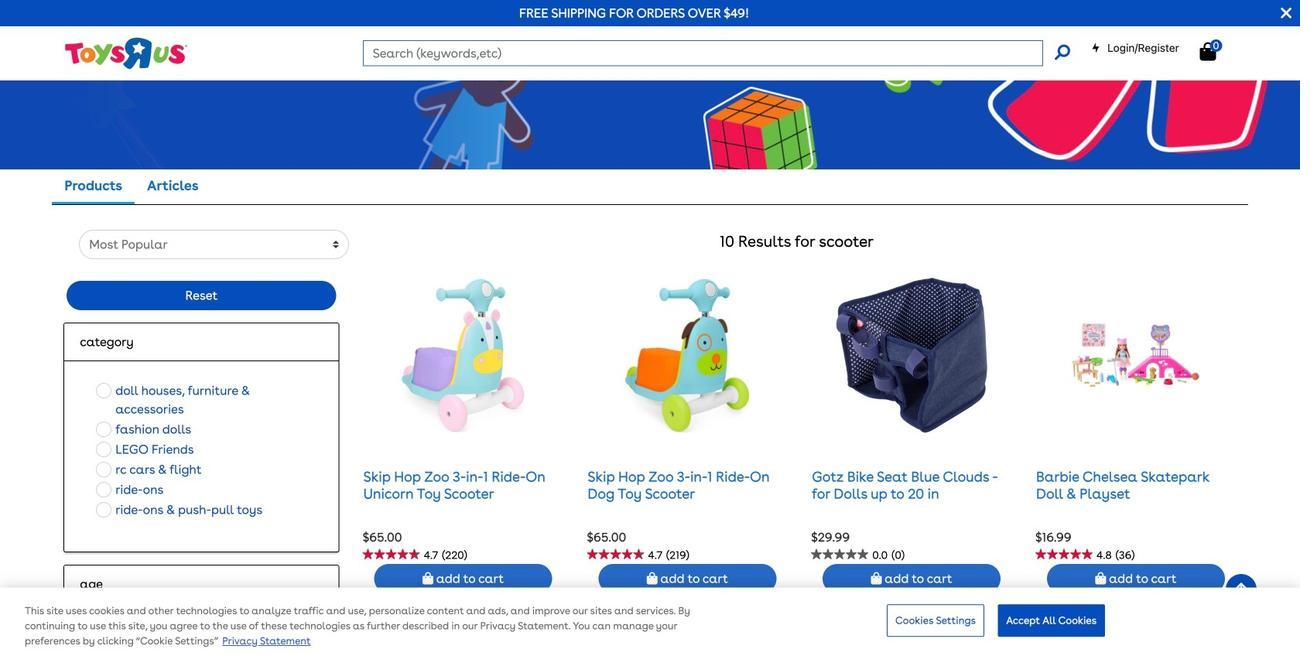 Task type: locate. For each thing, give the bounding box(es) containing it.
tab list
[[52, 169, 211, 205]]

1 horizontal spatial shopping bag image
[[871, 573, 882, 585]]

hape scoot around ride-on wood bike -bright green - toddler, ages 12mo+ image
[[386, 617, 541, 656]]

shopping bag image
[[423, 573, 433, 585], [871, 573, 882, 585]]

shopping bag image for skip hop zoo 3-in-1 ride-on unicorn toy scooter image
[[423, 573, 433, 585]]

shopping bag image
[[1200, 42, 1216, 61], [647, 573, 658, 585], [1096, 573, 1106, 585]]

skip hop zoo 3-in-1 ride-on dog toy scooter image
[[624, 278, 751, 433]]

lego® friends skate park 41751 building toy set (431 pieces) image
[[834, 617, 990, 656]]

shopping bag image up hape scoot around ride-on wood bike -bright green - toddler, ages 12mo+ image at left
[[423, 573, 433, 585]]

toys r us image
[[64, 36, 187, 71]]

1 horizontal spatial shopping bag image
[[1096, 573, 1106, 585]]

0 horizontal spatial shopping bag image
[[647, 573, 658, 585]]

theo klein: train crossing traffic light cycle - electronic function, motion sensor, light & sound, 31.5 x 18", ages 3+ image
[[610, 617, 765, 656]]

1 shopping bag image from the left
[[423, 573, 433, 585]]

barbie chelsea skatepark doll & playset image
[[1073, 278, 1200, 433]]

2 shopping bag image from the left
[[871, 573, 882, 585]]

age element
[[80, 575, 323, 594]]

shopping bag image up lego® friends skate park 41751 building toy set (431 pieces) image
[[871, 573, 882, 585]]

None search field
[[363, 40, 1070, 66]]

0 horizontal spatial shopping bag image
[[423, 573, 433, 585]]



Task type: describe. For each thing, give the bounding box(es) containing it.
shopping bag image for barbie chelsea skatepark doll & playset image
[[1096, 573, 1106, 585]]

sand bucket scooter 4 piece nesting beach toy set image
[[1059, 617, 1214, 656]]

2 horizontal spatial shopping bag image
[[1200, 42, 1216, 61]]

shopping bag image for gotz bike seat blue clouds - for dolls up to 20 in image
[[871, 573, 882, 585]]

category element
[[80, 333, 323, 352]]

shopping bag image for the skip hop zoo 3-in-1 ride-on dog toy scooter image
[[647, 573, 658, 585]]

skip hop zoo 3-in-1 ride-on unicorn toy scooter image
[[400, 278, 527, 433]]

Enter Keyword or Item No. search field
[[363, 40, 1043, 66]]

gotz bike seat blue clouds - for dolls up to 20 in image
[[834, 278, 990, 433]]

close button image
[[1281, 5, 1292, 22]]



Task type: vqa. For each thing, say whether or not it's contained in the screenshot.
category 'element'
yes



